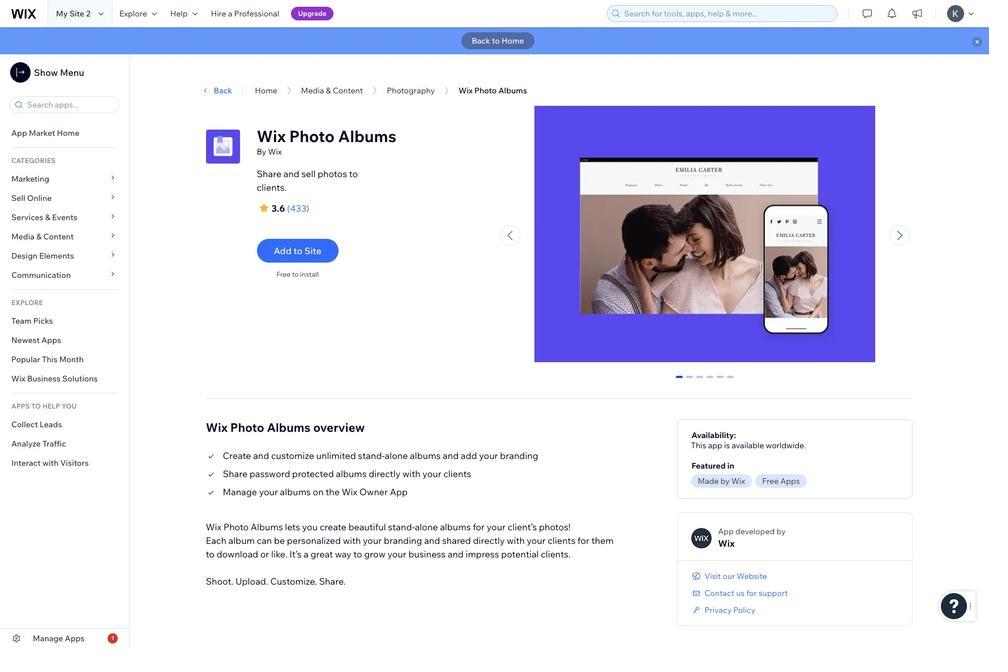 Task type: vqa. For each thing, say whether or not it's contained in the screenshot.
Tags
no



Task type: locate. For each thing, give the bounding box(es) containing it.
& up wix photo albums by wix
[[326, 86, 331, 96]]

this inside sidebar element
[[42, 355, 58, 365]]

albums
[[410, 450, 441, 462], [336, 468, 367, 480], [280, 487, 311, 498], [440, 522, 471, 533]]

site right my
[[69, 8, 84, 19]]

share down create
[[223, 468, 248, 480]]

a inside 'wix photo albums lets you create beautiful stand-alone albums for your client's photos! each album can be personalized with your branding and shared directly with your clients for them to download or like. it's a great way to grow your business and impress potential clients. shoot. upload. customize. share.'
[[304, 549, 309, 560]]

stand- inside 'wix photo albums lets you create beautiful stand-alone albums for your client's photos! each album can be personalized with your branding and shared directly with your clients for them to download or like. it's a great way to grow your business and impress potential clients. shoot. upload. customize. share.'
[[388, 522, 415, 533]]

0 horizontal spatial alone
[[385, 450, 408, 462]]

free for free apps
[[763, 476, 779, 487]]

clients. inside share and sell photos to clients.
[[257, 182, 287, 193]]

manage inside sidebar element
[[33, 634, 63, 644]]

clients. inside 'wix photo albums lets you create beautiful stand-alone albums for your client's photos! each album can be personalized with your branding and shared directly with your clients for them to download or like. it's a great way to grow your business and impress potential clients. shoot. upload. customize. share.'
[[541, 549, 571, 560]]

1 horizontal spatial clients
[[548, 535, 576, 547]]

wix right developed by wix icon
[[719, 538, 735, 549]]

0 horizontal spatial media
[[11, 232, 35, 242]]

clients down photos!
[[548, 535, 576, 547]]

to inside add to site button
[[294, 245, 303, 257]]

popular this month
[[11, 355, 84, 365]]

0 horizontal spatial directly
[[369, 468, 401, 480]]

2 vertical spatial home
[[57, 128, 79, 138]]

app right developed by wix icon
[[719, 527, 734, 537]]

by down in
[[721, 476, 730, 487]]

manage for manage your albums on the wix owner app
[[223, 487, 257, 498]]

1 horizontal spatial back
[[472, 36, 491, 46]]

app developed by wix
[[719, 527, 786, 549]]

marketing link
[[0, 169, 129, 189]]

1 right 0
[[688, 376, 693, 386]]

alone up the business
[[415, 522, 438, 533]]

1 horizontal spatial &
[[45, 212, 50, 223]]

albums inside wix photo albums by wix
[[338, 126, 397, 146]]

free down worldwide.
[[763, 476, 779, 487]]

0 vertical spatial content
[[333, 86, 363, 96]]

this for popular
[[42, 355, 58, 365]]

wix inside button
[[459, 86, 473, 96]]

to right way at left bottom
[[354, 549, 362, 560]]

your right grow
[[388, 549, 407, 560]]

0 vertical spatial clients.
[[257, 182, 287, 193]]

0 horizontal spatial media & content
[[11, 232, 74, 242]]

free down add
[[277, 270, 291, 279]]

and up the business
[[424, 535, 440, 547]]

1 horizontal spatial branding
[[500, 450, 539, 462]]

home link
[[255, 86, 278, 96]]

& up design elements
[[36, 232, 42, 242]]

to
[[31, 402, 41, 411]]

to right photos
[[349, 168, 358, 180]]

wix photo albums up home 'link'
[[205, 61, 284, 73]]

wix right photography on the left
[[459, 86, 473, 96]]

2 horizontal spatial app
[[719, 527, 734, 537]]

a
[[228, 8, 233, 19], [304, 549, 309, 560]]

website
[[737, 572, 768, 582]]

albums up photos
[[338, 126, 397, 146]]

you
[[62, 402, 77, 411]]

alone up the owner
[[385, 450, 408, 462]]

2 horizontal spatial home
[[502, 36, 525, 46]]

0 vertical spatial for
[[473, 522, 485, 533]]

1 vertical spatial media & content link
[[0, 227, 129, 246]]

0 horizontal spatial 2
[[86, 8, 91, 19]]

1 horizontal spatial a
[[304, 549, 309, 560]]

home inside sidebar element
[[57, 128, 79, 138]]

content
[[333, 86, 363, 96], [43, 232, 74, 242]]

and down 'shared'
[[448, 549, 464, 560]]

photo inside wix photo albums by wix
[[290, 126, 335, 146]]

free
[[277, 270, 291, 279], [763, 476, 779, 487]]

wix up by
[[257, 126, 286, 146]]

0 vertical spatial apps
[[41, 335, 61, 346]]

1 vertical spatial 2
[[698, 376, 703, 386]]

app inside sidebar element
[[11, 128, 27, 138]]

albums up can
[[251, 522, 283, 533]]

made by wix link
[[692, 475, 756, 488]]

clients. down photos!
[[541, 549, 571, 560]]

for right us
[[747, 589, 757, 599]]

photo down back to home alert
[[475, 86, 497, 96]]

0 horizontal spatial content
[[43, 232, 74, 242]]

lets
[[285, 522, 300, 533]]

0 vertical spatial manage
[[223, 487, 257, 498]]

contact us for support
[[705, 589, 788, 599]]

you
[[302, 522, 318, 533]]

home for back to home
[[502, 36, 525, 46]]

your left client's on the bottom of the page
[[487, 522, 506, 533]]

0 horizontal spatial for
[[473, 522, 485, 533]]

your up grow
[[363, 535, 382, 547]]

0 vertical spatial 2
[[86, 8, 91, 19]]

1 horizontal spatial for
[[578, 535, 590, 547]]

business
[[409, 549, 446, 560]]

with down traffic
[[42, 458, 59, 469]]

back
[[472, 36, 491, 46], [214, 86, 232, 96]]

share inside share and sell photos to clients.
[[257, 168, 282, 180]]

to up wix photo albums button
[[492, 36, 500, 46]]

privacy policy link
[[692, 606, 756, 616]]

a right hire
[[228, 8, 233, 19]]

customize.
[[270, 576, 317, 587]]

download
[[217, 549, 258, 560]]

2 for 1
[[698, 376, 703, 386]]

share
[[257, 168, 282, 180], [223, 468, 248, 480]]

media & content
[[301, 86, 363, 96], [11, 232, 74, 242]]

wix up each
[[206, 522, 222, 533]]

help button
[[164, 0, 204, 27]]

1 vertical spatial clients.
[[541, 549, 571, 560]]

with inside interact with visitors link
[[42, 458, 59, 469]]

0 horizontal spatial &
[[36, 232, 42, 242]]

1 horizontal spatial wix photo albums
[[459, 86, 527, 96]]

app
[[11, 128, 27, 138], [390, 487, 408, 498], [719, 527, 734, 537]]

help
[[42, 402, 60, 411]]

unlimited
[[317, 450, 356, 462]]

site up install
[[305, 245, 322, 257]]

1 vertical spatial 1
[[111, 635, 114, 643]]

1 vertical spatial alone
[[415, 522, 438, 533]]

wix photo albums down back to home alert
[[459, 86, 527, 96]]

0 horizontal spatial 1
[[111, 635, 114, 643]]

1 horizontal spatial free
[[763, 476, 779, 487]]

1 vertical spatial branding
[[384, 535, 422, 547]]

directly down create and customize unlimited stand-alone albums and add your branding on the bottom
[[369, 468, 401, 480]]

albums down back to home
[[499, 86, 527, 96]]

photo inside button
[[475, 86, 497, 96]]

clients.
[[257, 182, 287, 193], [541, 549, 571, 560]]

0 horizontal spatial clients
[[444, 468, 472, 480]]

app inside 'app developed by wix'
[[719, 527, 734, 537]]

1 horizontal spatial 1
[[688, 376, 693, 386]]

team
[[11, 316, 32, 326]]

my site 2
[[56, 8, 91, 19]]

1 horizontal spatial directly
[[473, 535, 505, 547]]

albums for overview
[[267, 420, 311, 435]]

create
[[223, 450, 251, 462]]

wix photo albums inside button
[[459, 86, 527, 96]]

app
[[709, 441, 723, 451]]

team picks
[[11, 316, 53, 326]]

home inside button
[[502, 36, 525, 46]]

branding right the add
[[500, 450, 539, 462]]

this up wix business solutions
[[42, 355, 58, 365]]

photo up 'sell'
[[290, 126, 335, 146]]

like.
[[271, 549, 288, 560]]

0 horizontal spatial home
[[57, 128, 79, 138]]

wix photo albums
[[205, 61, 284, 73], [459, 86, 527, 96]]

1 vertical spatial back
[[214, 86, 232, 96]]

wix photo albums logo image
[[177, 62, 198, 82], [206, 130, 240, 164]]

apps for manage apps
[[65, 634, 85, 644]]

albums inside button
[[499, 86, 527, 96]]

app market home link
[[0, 124, 129, 143]]

wix business solutions link
[[0, 369, 129, 389]]

back up wix photo albums button
[[472, 36, 491, 46]]

0 vertical spatial home
[[502, 36, 525, 46]]

analyze traffic
[[11, 439, 66, 449]]

site inside button
[[305, 245, 322, 257]]

media & content inside sidebar element
[[11, 232, 74, 242]]

0 vertical spatial a
[[228, 8, 233, 19]]

1 horizontal spatial media
[[301, 86, 324, 96]]

events
[[52, 212, 77, 223]]

communication
[[11, 270, 73, 280]]

1 horizontal spatial clients.
[[541, 549, 571, 560]]

0 horizontal spatial branding
[[384, 535, 422, 547]]

media & content up design elements
[[11, 232, 74, 242]]

to right add
[[294, 245, 303, 257]]

photography
[[387, 86, 435, 96]]

1 vertical spatial a
[[304, 549, 309, 560]]

0 horizontal spatial apps
[[41, 335, 61, 346]]

0 horizontal spatial back
[[214, 86, 232, 96]]

business
[[27, 374, 61, 384]]

0 horizontal spatial clients.
[[257, 182, 287, 193]]

back left home 'link'
[[214, 86, 232, 96]]

1 vertical spatial app
[[390, 487, 408, 498]]

0 vertical spatial wix photo albums logo image
[[177, 62, 198, 82]]

& left events
[[45, 212, 50, 223]]

2 vertical spatial &
[[36, 232, 42, 242]]

to
[[492, 36, 500, 46], [349, 168, 358, 180], [294, 245, 303, 257], [292, 270, 299, 279], [206, 549, 215, 560], [354, 549, 362, 560]]

apps
[[41, 335, 61, 346], [781, 476, 801, 487], [65, 634, 85, 644]]

apps inside "link"
[[781, 476, 801, 487]]

0 horizontal spatial free
[[277, 270, 291, 279]]

photo up album at the left of the page
[[224, 522, 249, 533]]

0 horizontal spatial media & content link
[[0, 227, 129, 246]]

albums up customize on the bottom left of page
[[267, 420, 311, 435]]

media & content up wix photo albums by wix
[[301, 86, 363, 96]]

0 vertical spatial share
[[257, 168, 282, 180]]

free inside "link"
[[763, 476, 779, 487]]

1 horizontal spatial stand-
[[388, 522, 415, 533]]

app market home
[[11, 128, 79, 138]]

albums inside 'wix photo albums lets you create beautiful stand-alone albums for your client's photos! each album can be personalized with your branding and shared directly with your clients for them to download or like. it's a great way to grow your business and impress potential clients. shoot. upload. customize. share.'
[[251, 522, 283, 533]]

app right the owner
[[390, 487, 408, 498]]

0 1 2 3 4 5
[[678, 376, 733, 386]]

a right it's at bottom left
[[304, 549, 309, 560]]

to left install
[[292, 270, 299, 279]]

for left them
[[578, 535, 590, 547]]

2 vertical spatial apps
[[65, 634, 85, 644]]

2 right my
[[86, 8, 91, 19]]

share and sell photos to clients.
[[257, 168, 358, 193]]

clients down the add
[[444, 468, 472, 480]]

0 horizontal spatial app
[[11, 128, 27, 138]]

albums inside 'wix photo albums lets you create beautiful stand-alone albums for your client's photos! each album can be personalized with your branding and shared directly with your clients for them to download or like. it's a great way to grow your business and impress potential clients. shoot. upload. customize. share.'
[[440, 522, 471, 533]]

show menu button
[[10, 62, 84, 83]]

share down by
[[257, 168, 282, 180]]

media right home 'link'
[[301, 86, 324, 96]]

branding up the business
[[384, 535, 422, 547]]

this left app
[[692, 441, 707, 451]]

home up wix photo albums button
[[502, 36, 525, 46]]

free for free to install
[[277, 270, 291, 279]]

0 vertical spatial back
[[472, 36, 491, 46]]

433
[[290, 203, 307, 214]]

1 horizontal spatial media & content link
[[301, 86, 363, 96]]

services
[[11, 212, 43, 223]]

0 vertical spatial free
[[277, 270, 291, 279]]

in
[[728, 461, 735, 471]]

1 horizontal spatial this
[[692, 441, 707, 451]]

0 vertical spatial alone
[[385, 450, 408, 462]]

wix
[[205, 61, 221, 73], [459, 86, 473, 96], [257, 126, 286, 146], [268, 147, 282, 157], [11, 374, 25, 384], [206, 420, 228, 435], [732, 476, 746, 487], [342, 487, 358, 498], [206, 522, 222, 533], [719, 538, 735, 549]]

home right market
[[57, 128, 79, 138]]

password
[[250, 468, 290, 480]]

& inside "link"
[[45, 212, 50, 223]]

app left market
[[11, 128, 27, 138]]

media up the "design"
[[11, 232, 35, 242]]

wix right the
[[342, 487, 358, 498]]

availability: this app is available worldwide.
[[692, 430, 807, 451]]

1 vertical spatial clients
[[548, 535, 576, 547]]

and left 'sell'
[[284, 168, 300, 180]]

2 horizontal spatial &
[[326, 86, 331, 96]]

1 right manage apps
[[111, 635, 114, 643]]

1 vertical spatial wix photo albums
[[459, 86, 527, 96]]

1 vertical spatial media & content
[[11, 232, 74, 242]]

home for app market home
[[57, 128, 79, 138]]

0 vertical spatial app
[[11, 128, 27, 138]]

0 vertical spatial this
[[42, 355, 58, 365]]

2 vertical spatial app
[[719, 527, 734, 537]]

create
[[320, 522, 347, 533]]

2 left '3'
[[698, 376, 703, 386]]

content inside sidebar element
[[43, 232, 74, 242]]

1 vertical spatial stand-
[[388, 522, 415, 533]]

content up elements
[[43, 232, 74, 242]]

1 horizontal spatial wix photo albums logo image
[[206, 130, 240, 164]]

albums up 'shared'
[[440, 522, 471, 533]]

analyze
[[11, 439, 41, 449]]

communication link
[[0, 266, 129, 285]]

media & content link down events
[[0, 227, 129, 246]]

privacy
[[705, 606, 732, 616]]

your down create and customize unlimited stand-alone albums and add your branding on the bottom
[[423, 468, 442, 480]]

overview
[[313, 420, 365, 435]]

0 vertical spatial site
[[69, 8, 84, 19]]

content up wix photo albums by wix
[[333, 86, 363, 96]]

0 vertical spatial 1
[[688, 376, 693, 386]]

wix photo albums lets you create beautiful stand-alone albums for your client's photos! each album can be personalized with your branding and shared directly with your clients for them to download or like. it's a great way to grow your business and impress potential clients. shoot. upload. customize. share.
[[206, 522, 614, 587]]

wix inside 'wix photo albums lets you create beautiful stand-alone albums for your client's photos! each album can be personalized with your branding and shared directly with your clients for them to download or like. it's a great way to grow your business and impress potential clients. shoot. upload. customize. share.'
[[206, 522, 222, 533]]

wix down popular
[[11, 374, 25, 384]]

1 vertical spatial this
[[692, 441, 707, 451]]

design elements
[[11, 251, 74, 261]]

0 horizontal spatial this
[[42, 355, 58, 365]]

by inside 'app developed by wix'
[[777, 527, 786, 537]]

directly up impress
[[473, 535, 505, 547]]

1 horizontal spatial 2
[[698, 376, 703, 386]]

media & content link up wix photo albums by wix
[[301, 86, 363, 96]]

back inside button
[[472, 36, 491, 46]]

explore
[[11, 299, 43, 307]]

1 vertical spatial &
[[45, 212, 50, 223]]

market
[[29, 128, 55, 138]]

1 vertical spatial by
[[777, 527, 786, 537]]

home right back button
[[255, 86, 278, 96]]

1 horizontal spatial site
[[305, 245, 322, 257]]

app for app developed by wix
[[719, 527, 734, 537]]

1 vertical spatial free
[[763, 476, 779, 487]]

0 vertical spatial media
[[301, 86, 324, 96]]

design
[[11, 251, 37, 261]]

0 horizontal spatial share
[[223, 468, 248, 480]]

1 vertical spatial share
[[223, 468, 248, 480]]

1 horizontal spatial apps
[[65, 634, 85, 644]]

support
[[759, 589, 788, 599]]

to inside back to home button
[[492, 36, 500, 46]]

albums for lets
[[251, 522, 283, 533]]

1 vertical spatial directly
[[473, 535, 505, 547]]

photo for overview
[[230, 420, 264, 435]]

manage your albums on the wix owner app
[[223, 487, 408, 498]]

photo inside 'wix photo albums lets you create beautiful stand-alone albums for your client's photos! each album can be personalized with your branding and shared directly with your clients for them to download or like. it's a great way to grow your business and impress potential clients. shoot. upload. customize. share.'
[[224, 522, 249, 533]]

clients
[[444, 468, 472, 480], [548, 535, 576, 547]]

back for back to home
[[472, 36, 491, 46]]

1 horizontal spatial content
[[333, 86, 363, 96]]

1 horizontal spatial home
[[255, 86, 278, 96]]

1 horizontal spatial app
[[390, 487, 408, 498]]

this inside "availability: this app is available worldwide."
[[692, 441, 707, 451]]

available
[[732, 441, 765, 451]]

share for share and sell photos to clients.
[[257, 168, 282, 180]]

2 for site
[[86, 8, 91, 19]]

0 horizontal spatial by
[[721, 476, 730, 487]]

can
[[257, 535, 272, 547]]

1 horizontal spatial by
[[777, 527, 786, 537]]

stand- right the beautiful at bottom left
[[388, 522, 415, 533]]

1 vertical spatial manage
[[33, 634, 63, 644]]

design elements link
[[0, 246, 129, 266]]

by right developed
[[777, 527, 786, 537]]

the
[[326, 487, 340, 498]]

wix down in
[[732, 476, 746, 487]]

clients. up 3.6
[[257, 182, 287, 193]]

albums left on
[[280, 487, 311, 498]]

stand- up share password protected albums directly with your clients
[[358, 450, 385, 462]]

share password protected albums directly with your clients
[[223, 468, 472, 480]]

photo up create
[[230, 420, 264, 435]]

for up impress
[[473, 522, 485, 533]]



Task type: describe. For each thing, give the bounding box(es) containing it.
free apps link
[[756, 475, 811, 488]]

beautiful
[[349, 522, 386, 533]]

client's
[[508, 522, 537, 533]]

1 vertical spatial wix photo albums logo image
[[206, 130, 240, 164]]

visit our website
[[705, 572, 768, 582]]

albums for by
[[338, 126, 397, 146]]

show menu
[[34, 67, 84, 78]]

worldwide.
[[766, 441, 807, 451]]

share.
[[319, 576, 346, 587]]

albums up home 'link'
[[251, 61, 284, 73]]

made by wix
[[698, 476, 746, 487]]

add
[[274, 245, 292, 257]]

0 vertical spatial &
[[326, 86, 331, 96]]

newest apps
[[11, 335, 61, 346]]

0 vertical spatial directly
[[369, 468, 401, 480]]

customize
[[271, 450, 314, 462]]

0 vertical spatial by
[[721, 476, 730, 487]]

0 vertical spatial clients
[[444, 468, 472, 480]]

back button
[[200, 86, 232, 96]]

to down each
[[206, 549, 215, 560]]

each
[[206, 535, 227, 547]]

albums down unlimited
[[336, 468, 367, 480]]

2 vertical spatial for
[[747, 589, 757, 599]]

shoot.
[[206, 576, 234, 587]]

albums left the add
[[410, 450, 441, 462]]

potential
[[502, 549, 539, 560]]

add to site
[[274, 245, 322, 257]]

with down create and customize unlimited stand-alone albums and add your branding on the bottom
[[403, 468, 421, 480]]

your down password
[[259, 487, 278, 498]]

team picks link
[[0, 312, 129, 331]]

is
[[725, 441, 731, 451]]

& for "media & content" link to the left
[[36, 232, 42, 242]]

analyze traffic link
[[0, 435, 129, 454]]

interact
[[11, 458, 41, 469]]

explore
[[119, 8, 147, 19]]

0 vertical spatial wix photo albums
[[205, 61, 284, 73]]

contact us for support link
[[692, 589, 788, 599]]

back to home alert
[[0, 27, 990, 54]]

wix photo albums by wix
[[257, 126, 397, 157]]

manage apps
[[33, 634, 85, 644]]

)
[[307, 203, 309, 214]]

wix business solutions
[[11, 374, 98, 384]]

with up potential
[[507, 535, 525, 547]]

install
[[300, 270, 319, 279]]

and left the add
[[443, 450, 459, 462]]

0 vertical spatial branding
[[500, 450, 539, 462]]

share for share password protected albums directly with your clients
[[223, 468, 248, 480]]

add to site button
[[257, 239, 339, 263]]

way
[[335, 549, 352, 560]]

visit
[[705, 572, 722, 582]]

services & events link
[[0, 208, 129, 227]]

impress
[[466, 549, 500, 560]]

0
[[678, 376, 682, 386]]

wix up create
[[206, 420, 228, 435]]

photo up back button
[[223, 61, 249, 73]]

personalized
[[287, 535, 341, 547]]

0 vertical spatial media & content
[[301, 86, 363, 96]]

alone inside 'wix photo albums lets you create beautiful stand-alone albums for your client's photos! each album can be personalized with your branding and shared directly with your clients for them to download or like. it's a great way to grow your business and impress potential clients. shoot. upload. customize. share.'
[[415, 522, 438, 533]]

it's
[[290, 549, 302, 560]]

collect
[[11, 420, 38, 430]]

media inside sidebar element
[[11, 232, 35, 242]]

sell online link
[[0, 189, 129, 208]]

to inside share and sell photos to clients.
[[349, 168, 358, 180]]

solutions
[[62, 374, 98, 384]]

4
[[719, 376, 723, 386]]

with up way at left bottom
[[343, 535, 361, 547]]

online
[[27, 193, 52, 203]]

0 horizontal spatial site
[[69, 8, 84, 19]]

developed
[[736, 527, 775, 537]]

1 inside sidebar element
[[111, 635, 114, 643]]

app for app market home
[[11, 128, 27, 138]]

them
[[592, 535, 614, 547]]

apps for free apps
[[781, 476, 801, 487]]

add
[[461, 450, 477, 462]]

protected
[[292, 468, 334, 480]]

this for availability:
[[692, 441, 707, 451]]

directly inside 'wix photo albums lets you create beautiful stand-alone albums for your client's photos! each album can be personalized with your branding and shared directly with your clients for them to download or like. it's a great way to grow your business and impress potential clients. shoot. upload. customize. share.'
[[473, 535, 505, 547]]

manage for manage apps
[[33, 634, 63, 644]]

0 horizontal spatial a
[[228, 8, 233, 19]]

back to home
[[472, 36, 525, 46]]

owner
[[360, 487, 388, 498]]

and up password
[[253, 450, 269, 462]]

show
[[34, 67, 58, 78]]

hire a professional link
[[204, 0, 286, 27]]

photos!
[[539, 522, 571, 533]]

services & events
[[11, 212, 77, 223]]

menu
[[60, 67, 84, 78]]

my
[[56, 8, 68, 19]]

elements
[[39, 251, 74, 261]]

back to home button
[[462, 32, 535, 49]]

month
[[59, 355, 84, 365]]

shared
[[442, 535, 471, 547]]

photo for lets
[[224, 522, 249, 533]]

contact
[[705, 589, 735, 599]]

and inside share and sell photos to clients.
[[284, 168, 300, 180]]

clients inside 'wix photo albums lets you create beautiful stand-alone albums for your client's photos! each album can be personalized with your branding and shared directly with your clients for them to download or like. it's a great way to grow your business and impress potential clients. shoot. upload. customize. share.'
[[548, 535, 576, 547]]

photo for by
[[290, 126, 335, 146]]

apps for newest apps
[[41, 335, 61, 346]]

leads
[[40, 420, 62, 430]]

upgrade button
[[291, 7, 334, 20]]

wix photo albums preview 0 image
[[535, 106, 876, 368]]

wix right by
[[268, 147, 282, 157]]

back for back
[[214, 86, 232, 96]]

interact with visitors
[[11, 458, 89, 469]]

& for services & events "link"
[[45, 212, 50, 223]]

on
[[313, 487, 324, 498]]

picks
[[33, 316, 53, 326]]

sell
[[11, 193, 25, 203]]

popular this month link
[[0, 350, 129, 369]]

be
[[274, 535, 285, 547]]

wix photo albums overview
[[206, 420, 365, 435]]

1 vertical spatial for
[[578, 535, 590, 547]]

wix up back button
[[205, 61, 221, 73]]

0 vertical spatial media & content link
[[301, 86, 363, 96]]

visitors
[[60, 458, 89, 469]]

wix inside sidebar element
[[11, 374, 25, 384]]

or
[[260, 549, 269, 560]]

your right the add
[[479, 450, 498, 462]]

developed by wix image
[[692, 528, 712, 549]]

wix inside 'app developed by wix'
[[719, 538, 735, 549]]

Search for tools, apps, help & more... field
[[621, 6, 834, 22]]

Search apps... field
[[24, 97, 116, 113]]

1 vertical spatial home
[[255, 86, 278, 96]]

sell
[[302, 168, 316, 180]]

by
[[257, 147, 266, 157]]

your down client's on the bottom of the page
[[527, 535, 546, 547]]

free apps
[[763, 476, 801, 487]]

visit our website link
[[692, 572, 768, 582]]

us
[[737, 589, 745, 599]]

0 horizontal spatial wix photo albums logo image
[[177, 62, 198, 82]]

sidebar element
[[0, 54, 130, 649]]

categories
[[11, 156, 56, 165]]

photos
[[318, 168, 347, 180]]

3.6 ( 433 )
[[272, 203, 309, 214]]

upgrade
[[298, 9, 327, 18]]

apps
[[11, 402, 30, 411]]

branding inside 'wix photo albums lets you create beautiful stand-alone albums for your client's photos! each album can be personalized with your branding and shared directly with your clients for them to download or like. it's a great way to grow your business and impress potential clients. shoot. upload. customize. share.'
[[384, 535, 422, 547]]

0 vertical spatial stand-
[[358, 450, 385, 462]]

collect leads
[[11, 420, 62, 430]]



